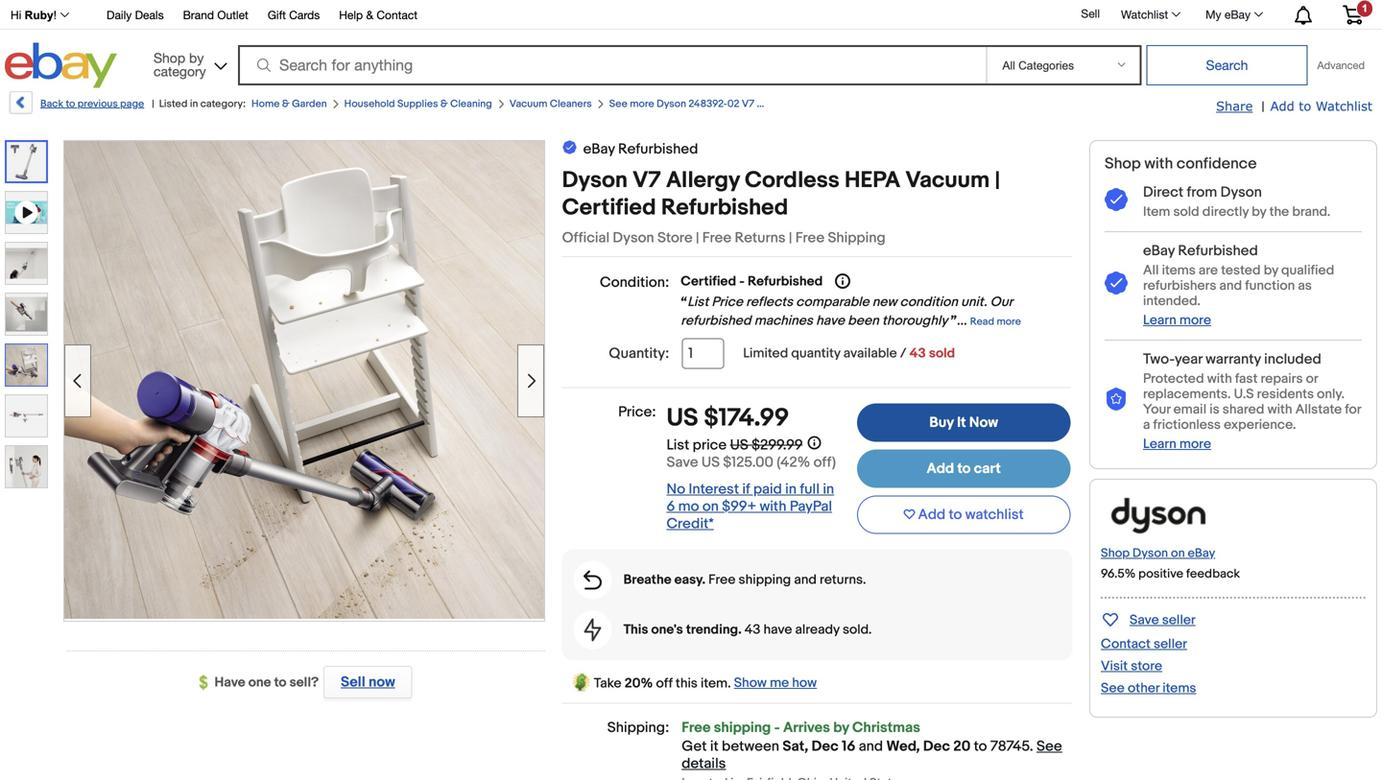 Task type: locate. For each thing, give the bounding box(es) containing it.
allergy right 02 on the right of the page
[[757, 98, 790, 110]]

see more dyson 248392-02 v7 allergy cordless hepa vacuu... link
[[609, 98, 902, 110]]

1 horizontal spatial save
[[1130, 612, 1159, 629]]

2 vertical spatial shop
[[1101, 546, 1130, 561]]

sell now
[[341, 674, 395, 691]]

us $174.99 main content
[[562, 139, 1073, 780]]

with details__icon image left your
[[1105, 388, 1128, 412]]

shop left confidence
[[1105, 155, 1141, 173]]

certified - refurbished
[[681, 274, 823, 290]]

v7 right 02 on the right of the page
[[742, 98, 755, 110]]

learn more link for two-year warranty included
[[1143, 436, 1211, 452]]

more down our
[[997, 316, 1021, 328]]

limited quantity available / 43 sold
[[743, 346, 955, 362]]

add down buy
[[927, 460, 954, 478]]

item direct from brand image
[[1101, 496, 1216, 536]]

0 vertical spatial and
[[1220, 278, 1242, 294]]

& right the help
[[366, 8, 373, 22]]

in right listed
[[190, 98, 198, 110]]

dyson left 248392-
[[657, 98, 686, 110]]

shop for shop dyson on ebay
[[1101, 546, 1130, 561]]

- left arrives
[[774, 719, 780, 737]]

shop inside shop by category
[[154, 50, 185, 66]]

1 horizontal spatial on
[[1171, 546, 1185, 561]]

by inside shop by category
[[189, 50, 204, 66]]

0 vertical spatial contact
[[377, 8, 418, 22]]

0 vertical spatial items
[[1162, 262, 1196, 279]]

sell inside account navigation
[[1081, 7, 1100, 20]]

seller inside button
[[1162, 612, 1196, 629]]

0 vertical spatial sold
[[1173, 204, 1200, 220]]

"
[[681, 294, 687, 311]]

with up direct
[[1145, 155, 1173, 173]]

protected
[[1143, 371, 1204, 387]]

6
[[667, 498, 675, 515]]

list left price on the right of page
[[667, 437, 690, 454]]

christmas
[[852, 719, 920, 737]]

hepa left vacuu...
[[837, 98, 863, 110]]

more down intended.
[[1180, 312, 1211, 329]]

no
[[667, 481, 686, 498]]

to right 20
[[974, 738, 987, 755]]

with details__icon image left the all
[[1105, 272, 1128, 296]]

1 vertical spatial sold
[[929, 346, 955, 362]]

by right tested
[[1264, 262, 1278, 279]]

" ... read more
[[951, 313, 1021, 329]]

and right 16
[[859, 738, 883, 755]]

0 vertical spatial learn
[[1143, 312, 1177, 329]]

add inside "link"
[[927, 460, 954, 478]]

0 horizontal spatial have
[[764, 622, 792, 638]]

1 vertical spatial save
[[1130, 612, 1159, 629]]

get
[[682, 738, 707, 755]]

seller up contact seller link
[[1162, 612, 1196, 629]]

in
[[190, 98, 198, 110], [785, 481, 797, 498], [823, 481, 834, 498]]

and right are
[[1220, 278, 1242, 294]]

0 vertical spatial shop
[[154, 50, 185, 66]]

on up 96.5% positive feedback
[[1171, 546, 1185, 561]]

0 vertical spatial list
[[687, 294, 709, 311]]

& right home
[[282, 98, 290, 110]]

with details__icon image for breathe easy.
[[584, 571, 602, 590]]

in left full
[[785, 481, 797, 498]]

interest
[[689, 481, 739, 498]]

garden
[[292, 98, 327, 110]]

add right share
[[1271, 98, 1295, 113]]

$99+
[[722, 498, 757, 515]]

by inside direct from dyson item sold directly by the brand.
[[1252, 204, 1267, 220]]

0 horizontal spatial dec
[[812, 738, 839, 755]]

ebay refurbished
[[583, 141, 698, 158], [1143, 242, 1258, 260]]

shop by category button
[[145, 43, 231, 84]]

1 vertical spatial see
[[1101, 680, 1125, 697]]

1 vertical spatial add
[[927, 460, 954, 478]]

to left watchlist
[[949, 506, 962, 524]]

0 horizontal spatial save
[[667, 454, 698, 471]]

0 vertical spatial ebay refurbished
[[583, 141, 698, 158]]

reflects
[[746, 294, 793, 311]]

1 learn from the top
[[1143, 312, 1177, 329]]

dec left 16
[[812, 738, 839, 755]]

2 horizontal spatial see
[[1101, 680, 1125, 697]]

thoroughly
[[882, 313, 948, 329]]

add for add to watchlist
[[918, 506, 946, 524]]

0 vertical spatial seller
[[1162, 612, 1196, 629]]

0 horizontal spatial certified
[[562, 194, 656, 222]]

shipping up this one's trending. 43 have already sold.
[[739, 572, 791, 588]]

contact seller link
[[1101, 636, 1187, 653]]

sell for sell now
[[341, 674, 365, 691]]

watchlist down advanced link
[[1316, 98, 1373, 113]]

more
[[630, 98, 654, 110], [1180, 312, 1211, 329], [997, 316, 1021, 328], [1180, 436, 1211, 452]]

two-
[[1143, 351, 1175, 368]]

by up 16
[[833, 719, 849, 737]]

1 horizontal spatial contact
[[1101, 636, 1151, 653]]

1 horizontal spatial watchlist
[[1316, 98, 1373, 113]]

returns
[[735, 229, 786, 247]]

see details
[[682, 738, 1062, 773]]

cordless left vacuu...
[[792, 98, 835, 110]]

with details__icon image for direct from dyson
[[1105, 188, 1128, 212]]

1 vertical spatial allergy
[[666, 167, 740, 194]]

16
[[842, 738, 856, 755]]

see right the .
[[1037, 738, 1062, 755]]

0 horizontal spatial see
[[609, 98, 628, 110]]

sell for sell
[[1081, 7, 1100, 20]]

cleaners
[[550, 98, 592, 110]]

refurbished down 248392-
[[618, 141, 698, 158]]

by
[[189, 50, 204, 66], [1252, 204, 1267, 220], [1264, 262, 1278, 279], [833, 719, 849, 737]]

condition
[[900, 294, 958, 311]]

us
[[667, 404, 698, 433], [730, 437, 749, 454], [702, 454, 720, 471]]

to inside share | add to watchlist
[[1299, 98, 1311, 113]]

hepa inside dyson v7 allergy cordless hepa vacuum | certified refurbished official dyson store | free returns | free shipping
[[845, 167, 901, 194]]

2 learn more link from the top
[[1143, 436, 1211, 452]]

1 vertical spatial -
[[774, 719, 780, 737]]

2 vertical spatial add
[[918, 506, 946, 524]]

seller inside contact seller visit store see other items
[[1154, 636, 1187, 653]]

save inside button
[[1130, 612, 1159, 629]]

dyson down text__icon at the top left of the page
[[562, 167, 628, 194]]

see more dyson 248392-02 v7 allergy cordless hepa vacuu...
[[609, 98, 902, 110]]

if
[[742, 481, 750, 498]]

1 learn more link from the top
[[1143, 312, 1211, 329]]

supplies
[[397, 98, 438, 110]]

1 horizontal spatial sold
[[1173, 204, 1200, 220]]

on
[[703, 498, 719, 515], [1171, 546, 1185, 561]]

add down add to cart "link"
[[918, 506, 946, 524]]

refurbished up returns
[[661, 194, 788, 222]]

1 vertical spatial list
[[667, 437, 690, 454]]

help
[[339, 8, 363, 22]]

1 vertical spatial hepa
[[845, 167, 901, 194]]

watchlist inside share | add to watchlist
[[1316, 98, 1373, 113]]

and
[[1220, 278, 1242, 294], [794, 572, 817, 588], [859, 738, 883, 755]]

2 horizontal spatial &
[[441, 98, 448, 110]]

sold down "
[[929, 346, 955, 362]]

1 vertical spatial 43
[[745, 622, 761, 638]]

account navigation
[[0, 0, 1377, 30]]

0 horizontal spatial 43
[[745, 622, 761, 638]]

add to watchlist button
[[857, 496, 1071, 534]]

0 horizontal spatial in
[[190, 98, 198, 110]]

add inside share | add to watchlist
[[1271, 98, 1295, 113]]

to down advanced link
[[1299, 98, 1311, 113]]

1 horizontal spatial vacuum
[[906, 167, 990, 194]]

direct from dyson item sold directly by the brand.
[[1143, 184, 1331, 220]]

brand
[[183, 8, 214, 22]]

2 horizontal spatial and
[[1220, 278, 1242, 294]]

by down the brand at the top left
[[189, 50, 204, 66]]

0 vertical spatial on
[[703, 498, 719, 515]]

1 horizontal spatial have
[[816, 313, 845, 329]]

to left cart
[[957, 460, 971, 478]]

0 horizontal spatial &
[[282, 98, 290, 110]]

hepa up the shipping
[[845, 167, 901, 194]]

1 horizontal spatial certified
[[681, 274, 736, 290]]

vacuum cleaners
[[509, 98, 592, 110]]

by inside all items are tested by qualified refurbishers and function as intended.
[[1264, 262, 1278, 279]]

43 right / at the right top of the page
[[910, 346, 926, 362]]

by left the
[[1252, 204, 1267, 220]]

ebay right my
[[1225, 8, 1251, 21]]

0 horizontal spatial sold
[[929, 346, 955, 362]]

refurbished
[[618, 141, 698, 158], [661, 194, 788, 222], [1178, 242, 1258, 260], [748, 274, 823, 290]]

are
[[1199, 262, 1218, 279]]

0 vertical spatial learn more link
[[1143, 312, 1211, 329]]

2 horizontal spatial in
[[823, 481, 834, 498]]

us up interest
[[702, 454, 720, 471]]

household
[[344, 98, 395, 110]]

and left returns.
[[794, 572, 817, 588]]

2 vertical spatial and
[[859, 738, 883, 755]]

save inside us $174.99 main content
[[667, 454, 698, 471]]

cordless up returns
[[745, 167, 840, 194]]

allergy inside dyson v7 allergy cordless hepa vacuum | certified refurbished official dyson store | free returns | free shipping
[[666, 167, 740, 194]]

Search for anything text field
[[241, 47, 982, 84]]

1 vertical spatial learn
[[1143, 436, 1177, 452]]

see
[[609, 98, 628, 110], [1101, 680, 1125, 697], [1037, 738, 1062, 755]]

certified up official
[[562, 194, 656, 222]]

1 horizontal spatial sell
[[1081, 7, 1100, 20]]

us down $174.99
[[730, 437, 749, 454]]

1 dec from the left
[[812, 738, 839, 755]]

shop for shop by category
[[154, 50, 185, 66]]

with right if
[[760, 498, 787, 515]]

sold down from
[[1173, 204, 1200, 220]]

in right full
[[823, 481, 834, 498]]

0 horizontal spatial on
[[703, 498, 719, 515]]

0 vertical spatial have
[[816, 313, 845, 329]]

seller down save seller
[[1154, 636, 1187, 653]]

dollar sign image
[[199, 676, 215, 691]]

dyson v7 allergy cordless hepa vacuum | certified refurbished official dyson store | free returns | free shipping
[[562, 167, 1000, 247]]

vacuum
[[509, 98, 548, 110], [906, 167, 990, 194]]

1 vertical spatial and
[[794, 572, 817, 588]]

add to cart
[[927, 460, 1001, 478]]

seller
[[1162, 612, 1196, 629], [1154, 636, 1187, 653]]

cart
[[974, 460, 1001, 478]]

2 vertical spatial see
[[1037, 738, 1062, 755]]

contact inside account navigation
[[377, 8, 418, 22]]

0 vertical spatial save
[[667, 454, 698, 471]]

0 vertical spatial see
[[609, 98, 628, 110]]

dyson left store
[[613, 229, 654, 247]]

& right supplies
[[441, 98, 448, 110]]

None submit
[[1147, 45, 1308, 85]]

0 horizontal spatial and
[[794, 572, 817, 588]]

1 vertical spatial sell
[[341, 674, 365, 691]]

with
[[1145, 155, 1173, 173], [1207, 371, 1232, 387], [1268, 402, 1293, 418], [760, 498, 787, 515]]

have left already
[[764, 622, 792, 638]]

0 vertical spatial add
[[1271, 98, 1295, 113]]

ebay refurbished up are
[[1143, 242, 1258, 260]]

and inside all items are tested by qualified refurbishers and function as intended.
[[1220, 278, 1242, 294]]

0 horizontal spatial allergy
[[666, 167, 740, 194]]

0 vertical spatial sell
[[1081, 7, 1100, 20]]

2 learn from the top
[[1143, 436, 1177, 452]]

sell left now
[[341, 674, 365, 691]]

price
[[712, 294, 743, 311]]

1 horizontal spatial &
[[366, 8, 373, 22]]

more down frictionless
[[1180, 436, 1211, 452]]

1 horizontal spatial us
[[702, 454, 720, 471]]

with details__icon image left "breathe"
[[584, 571, 602, 590]]

dec left 20
[[923, 738, 950, 755]]

new
[[872, 294, 897, 311]]

see for see more dyson 248392-02 v7 allergy cordless hepa vacuu...
[[609, 98, 628, 110]]

0 horizontal spatial ebay refurbished
[[583, 141, 698, 158]]

see down search for anything text field
[[609, 98, 628, 110]]

now
[[969, 414, 998, 431]]

sell left watchlist link
[[1081, 7, 1100, 20]]

with details__icon image for two-year warranty included
[[1105, 388, 1128, 412]]

store
[[658, 229, 693, 247]]

ebay up feedback
[[1188, 546, 1215, 561]]

0 horizontal spatial sell
[[341, 674, 365, 691]]

learn down intended.
[[1143, 312, 1177, 329]]

ebay right text__icon at the top left of the page
[[583, 141, 615, 158]]

0 vertical spatial allergy
[[757, 98, 790, 110]]

1 vertical spatial cordless
[[745, 167, 840, 194]]

intended.
[[1143, 293, 1201, 309]]

breathe easy. free shipping and returns.
[[624, 572, 866, 588]]

free right easy.
[[709, 572, 736, 588]]

1 vertical spatial watchlist
[[1316, 98, 1373, 113]]

free left the shipping
[[795, 229, 825, 247]]

0 horizontal spatial watchlist
[[1121, 8, 1168, 21]]

shop with confidence
[[1105, 155, 1257, 173]]

certified up price
[[681, 274, 736, 290]]

save up contact seller link
[[1130, 612, 1159, 629]]

shop up 96.5%
[[1101, 546, 1130, 561]]

1 vertical spatial shop
[[1105, 155, 1141, 173]]

0 horizontal spatial us
[[667, 404, 698, 433]]

save up no
[[667, 454, 698, 471]]

learn inside two-year warranty included protected with fast repairs or replacements. u.s residents only. your email is shared with allstate for a frictionless experience. learn more
[[1143, 436, 1177, 452]]

already
[[795, 622, 840, 638]]

residents
[[1257, 386, 1314, 403]]

picture 2 of 6 image
[[6, 243, 47, 284]]

1 vertical spatial seller
[[1154, 636, 1187, 653]]

1 horizontal spatial ebay refurbished
[[1143, 242, 1258, 260]]

0 vertical spatial certified
[[562, 194, 656, 222]]

free right store
[[702, 229, 732, 247]]

0 vertical spatial watchlist
[[1121, 8, 1168, 21]]

43 right trending.
[[745, 622, 761, 638]]

by inside us $174.99 main content
[[833, 719, 849, 737]]

1 vertical spatial items
[[1163, 680, 1197, 697]]

1 vertical spatial vacuum
[[906, 167, 990, 194]]

replacements.
[[1143, 386, 1231, 403]]

contact right the help
[[377, 8, 418, 22]]

with details__icon image
[[1105, 188, 1128, 212], [1105, 272, 1128, 296], [1105, 388, 1128, 412], [584, 571, 602, 590], [584, 619, 601, 642]]

hepa
[[837, 98, 863, 110], [845, 167, 901, 194]]

1 horizontal spatial dec
[[923, 738, 950, 755]]

refurbished up are
[[1178, 242, 1258, 260]]

add inside button
[[918, 506, 946, 524]]

1 vertical spatial contact
[[1101, 636, 1151, 653]]

refurbished
[[681, 313, 751, 329]]

buy it now link
[[857, 404, 1071, 442]]

on right mo
[[703, 498, 719, 515]]

shop by category banner
[[0, 0, 1377, 93]]

dyson up 'directly'
[[1221, 184, 1262, 201]]

items right other at right bottom
[[1163, 680, 1197, 697]]

official
[[562, 229, 610, 247]]

" list price reflects comparable new condition unit. our refurbished machines have been thoroughly
[[681, 294, 1013, 329]]

cordless inside dyson v7 allergy cordless hepa vacuum | certified refurbished official dyson store | free returns | free shipping
[[745, 167, 840, 194]]

v7
[[742, 98, 755, 110], [633, 167, 661, 194]]

0 horizontal spatial contact
[[377, 8, 418, 22]]

more inside two-year warranty included protected with fast repairs or replacements. u.s residents only. your email is shared with allstate for a frictionless experience. learn more
[[1180, 436, 1211, 452]]

off
[[656, 676, 673, 692]]

shop up listed
[[154, 50, 185, 66]]

learn down the a
[[1143, 436, 1177, 452]]

shared
[[1223, 402, 1265, 418]]

1 vertical spatial v7
[[633, 167, 661, 194]]

items right the all
[[1162, 262, 1196, 279]]

96.5% positive feedback
[[1101, 567, 1240, 582]]

Quantity: text field
[[682, 338, 724, 369]]

refurbished up reflects
[[748, 274, 823, 290]]

1 horizontal spatial v7
[[742, 98, 755, 110]]

contact up visit store link
[[1101, 636, 1151, 653]]

shipping up between on the bottom
[[714, 719, 771, 737]]

ebay refurbished inside us $174.99 main content
[[583, 141, 698, 158]]

watchlist
[[1121, 8, 1168, 21], [1316, 98, 1373, 113]]

vacuum cleaners link
[[509, 98, 592, 110]]

0 horizontal spatial v7
[[633, 167, 661, 194]]

fast
[[1235, 371, 1258, 387]]

watchlist right sell link
[[1121, 8, 1168, 21]]

0 horizontal spatial -
[[739, 274, 745, 290]]

on inside no interest if paid in full in 6 mo on $99+ with paypal credit*
[[703, 498, 719, 515]]

to inside button
[[949, 506, 962, 524]]

learn more link for ebay refurbished
[[1143, 312, 1211, 329]]

1 horizontal spatial allergy
[[757, 98, 790, 110]]

list up refurbished
[[687, 294, 709, 311]]

1 horizontal spatial see
[[1037, 738, 1062, 755]]

more inside " ... read more
[[997, 316, 1021, 328]]

& inside help & contact link
[[366, 8, 373, 22]]

with details__icon image for ebay refurbished
[[1105, 272, 1128, 296]]

0 vertical spatial vacuum
[[509, 98, 548, 110]]

1 vertical spatial have
[[764, 622, 792, 638]]

off)
[[814, 454, 836, 471]]

have down comparable
[[816, 313, 845, 329]]

with details__icon image left "this" on the left of page
[[584, 619, 601, 642]]

dyson v7 allergy cordless hepa vacuum | certified refurbished - picture 4 of 6 image
[[64, 139, 544, 619]]

learn more
[[1143, 312, 1211, 329]]

vacuum inside dyson v7 allergy cordless hepa vacuum | certified refurbished official dyson store | free returns | free shipping
[[906, 167, 990, 194]]

1 horizontal spatial and
[[859, 738, 883, 755]]

sell link
[[1073, 7, 1109, 20]]

v7 up store
[[633, 167, 661, 194]]

frictionless
[[1153, 417, 1221, 433]]

learn more link down intended.
[[1143, 312, 1211, 329]]

1 vertical spatial learn more link
[[1143, 436, 1211, 452]]

learn more link down frictionless
[[1143, 436, 1211, 452]]

see down visit on the bottom right
[[1101, 680, 1125, 697]]

ebay refurbished right text__icon at the top left of the page
[[583, 141, 698, 158]]

see inside see details
[[1037, 738, 1062, 755]]

picture 4 of 6 image
[[6, 345, 47, 386]]

"
[[951, 313, 957, 329]]

sold
[[1173, 204, 1200, 220], [929, 346, 955, 362]]

1 horizontal spatial -
[[774, 719, 780, 737]]



Task type: describe. For each thing, give the bounding box(es) containing it.
0 vertical spatial 43
[[910, 346, 926, 362]]

text__icon image
[[562, 139, 577, 158]]

seller for save
[[1162, 612, 1196, 629]]

shop dyson on ebay link
[[1101, 546, 1215, 561]]

free up get
[[682, 719, 711, 737]]

picture 5 of 6 image
[[6, 395, 47, 437]]

| inside share | add to watchlist
[[1262, 99, 1265, 115]]

visit store link
[[1101, 658, 1162, 675]]

& for help
[[366, 8, 373, 22]]

take
[[594, 676, 622, 692]]

refurbished inside dyson v7 allergy cordless hepa vacuum | certified refurbished official dyson store | free returns | free shipping
[[661, 194, 788, 222]]

seller for contact
[[1154, 636, 1187, 653]]

1 link
[[1331, 0, 1375, 28]]

picture 6 of 6 image
[[6, 446, 47, 488]]

with inside no interest if paid in full in 6 mo on $99+ with paypal credit*
[[760, 498, 787, 515]]

wed,
[[886, 738, 920, 755]]

unit.
[[961, 294, 987, 311]]

watchlist inside account navigation
[[1121, 8, 1168, 21]]

two-year warranty included protected with fast repairs or replacements. u.s residents only. your email is shared with allstate for a frictionless experience. learn more
[[1143, 351, 1361, 452]]

1 vertical spatial ebay refurbished
[[1143, 242, 1258, 260]]

my ebay
[[1206, 8, 1251, 21]]

quantity:
[[609, 345, 669, 362]]

it
[[710, 738, 719, 755]]

been
[[848, 313, 879, 329]]

1 horizontal spatial in
[[785, 481, 797, 498]]

year
[[1175, 351, 1203, 368]]

to inside "link"
[[957, 460, 971, 478]]

dyson inside direct from dyson item sold directly by the brand.
[[1221, 184, 1262, 201]]

buy it now
[[930, 414, 998, 431]]

gift
[[268, 8, 286, 22]]

have inside " list price reflects comparable new condition unit. our refurbished machines have been thoroughly
[[816, 313, 845, 329]]

visit
[[1101, 658, 1128, 675]]

help & contact link
[[339, 5, 418, 26]]

with down repairs
[[1268, 402, 1293, 418]]

certified inside dyson v7 allergy cordless hepa vacuum | certified refurbished official dyson store | free returns | free shipping
[[562, 194, 656, 222]]

save for save us $125.00 (42% off)
[[667, 454, 698, 471]]

sold inside us $174.99 main content
[[929, 346, 955, 362]]

direct
[[1143, 184, 1184, 201]]

quantity
[[791, 346, 841, 362]]

none submit inside shop by category banner
[[1147, 45, 1308, 85]]

& for home
[[282, 98, 290, 110]]

see for see details
[[1037, 738, 1062, 755]]

0 vertical spatial -
[[739, 274, 745, 290]]

0 vertical spatial cordless
[[792, 98, 835, 110]]

daily deals
[[107, 8, 164, 22]]

0 horizontal spatial vacuum
[[509, 98, 548, 110]]

daily deals link
[[107, 5, 164, 26]]

paid
[[753, 481, 782, 498]]

cleaning
[[450, 98, 492, 110]]

0 vertical spatial hepa
[[837, 98, 863, 110]]

paypal
[[790, 498, 832, 515]]

picture 1 of 6 image
[[7, 142, 46, 181]]

shop by category
[[154, 50, 206, 79]]

v7 inside dyson v7 allergy cordless hepa vacuum | certified refurbished official dyson store | free returns | free shipping
[[633, 167, 661, 194]]

.
[[1030, 738, 1033, 755]]

refurbishers
[[1143, 278, 1217, 294]]

outlet
[[217, 8, 248, 22]]

see inside contact seller visit store see other items
[[1101, 680, 1125, 697]]

page
[[120, 98, 144, 110]]

save seller button
[[1101, 608, 1196, 630]]

vacuu...
[[865, 98, 902, 110]]

add for add to cart
[[927, 460, 954, 478]]

price
[[693, 437, 727, 454]]

gift cards
[[268, 8, 320, 22]]

included
[[1264, 351, 1322, 368]]

1 vertical spatial certified
[[681, 274, 736, 290]]

this one's trending. 43 have already sold.
[[624, 622, 872, 638]]

with details__icon image for this one's trending.
[[584, 619, 601, 642]]

item.
[[701, 676, 731, 692]]

cards
[[289, 8, 320, 22]]

our
[[990, 294, 1013, 311]]

ebay inside us $174.99 main content
[[583, 141, 615, 158]]

comparable
[[796, 294, 869, 311]]

returns.
[[820, 572, 866, 588]]

store
[[1131, 658, 1162, 675]]

sold.
[[843, 622, 872, 638]]

confidence
[[1177, 155, 1257, 173]]

1
[[1362, 2, 1368, 14]]

picture 3 of 6 image
[[6, 294, 47, 335]]

shop dyson on ebay
[[1101, 546, 1215, 561]]

ebay inside account navigation
[[1225, 8, 1251, 21]]

no interest if paid in full in 6 mo on $99+ with paypal credit* link
[[667, 481, 834, 533]]

tested
[[1221, 262, 1261, 279]]

1 vertical spatial shipping
[[714, 719, 771, 737]]

contact seller visit store see other items
[[1101, 636, 1197, 697]]

02
[[727, 98, 740, 110]]

sold inside direct from dyson item sold directly by the brand.
[[1173, 204, 1200, 220]]

0 vertical spatial shipping
[[739, 572, 791, 588]]

condition:
[[600, 274, 669, 291]]

or
[[1306, 371, 1318, 387]]

more information - about this item condition image
[[835, 274, 851, 289]]

get it between sat, dec 16 and wed, dec 20 to 78745 .
[[682, 738, 1037, 755]]

1 vertical spatial on
[[1171, 546, 1185, 561]]

(42%
[[777, 454, 810, 471]]

...
[[957, 313, 967, 329]]

hi ruby !
[[11, 9, 57, 22]]

2 dec from the left
[[923, 738, 950, 755]]

is
[[1210, 402, 1220, 418]]

category:
[[200, 98, 246, 110]]

limited
[[743, 346, 788, 362]]

shipping:
[[607, 719, 669, 737]]

only.
[[1317, 386, 1345, 403]]

breathe
[[624, 572, 672, 588]]

function
[[1245, 278, 1295, 294]]

video 1 of 1 image
[[6, 192, 47, 233]]

ebay up the all
[[1143, 242, 1175, 260]]

experience.
[[1224, 417, 1296, 433]]

one
[[248, 675, 271, 691]]

home
[[252, 98, 280, 110]]

more down search for anything text field
[[630, 98, 654, 110]]

hi
[[11, 9, 21, 22]]

96.5%
[[1101, 567, 1136, 582]]

shipping
[[828, 229, 886, 247]]

to right back
[[66, 98, 75, 110]]

contact inside contact seller visit store see other items
[[1101, 636, 1151, 653]]

to right one
[[274, 675, 287, 691]]

your
[[1143, 402, 1171, 418]]

with down warranty at the right
[[1207, 371, 1232, 387]]

as
[[1298, 278, 1312, 294]]

2 horizontal spatial us
[[730, 437, 749, 454]]

add to cart link
[[857, 450, 1071, 488]]

share | add to watchlist
[[1216, 98, 1373, 115]]

items inside contact seller visit store see other items
[[1163, 680, 1197, 697]]

available
[[844, 346, 897, 362]]

list inside " list price reflects comparable new condition unit. our refurbished machines have been thoroughly
[[687, 294, 709, 311]]

dyson up positive
[[1133, 546, 1168, 561]]

back
[[40, 98, 63, 110]]

248392-
[[689, 98, 727, 110]]

back to previous page link
[[8, 91, 144, 121]]

positive
[[1139, 567, 1184, 582]]

qualified
[[1281, 262, 1335, 279]]

/
[[900, 346, 907, 362]]

sell now link
[[319, 666, 412, 699]]

shop for shop with confidence
[[1105, 155, 1141, 173]]

this
[[624, 622, 648, 638]]

me
[[770, 675, 789, 692]]

save for save seller
[[1130, 612, 1159, 629]]

0 vertical spatial v7
[[742, 98, 755, 110]]

show me how button
[[734, 671, 817, 692]]

a
[[1143, 417, 1150, 433]]

between
[[722, 738, 779, 755]]

items inside all items are tested by qualified refurbishers and function as intended.
[[1162, 262, 1196, 279]]



Task type: vqa. For each thing, say whether or not it's contained in the screenshot.
Auction-
no



